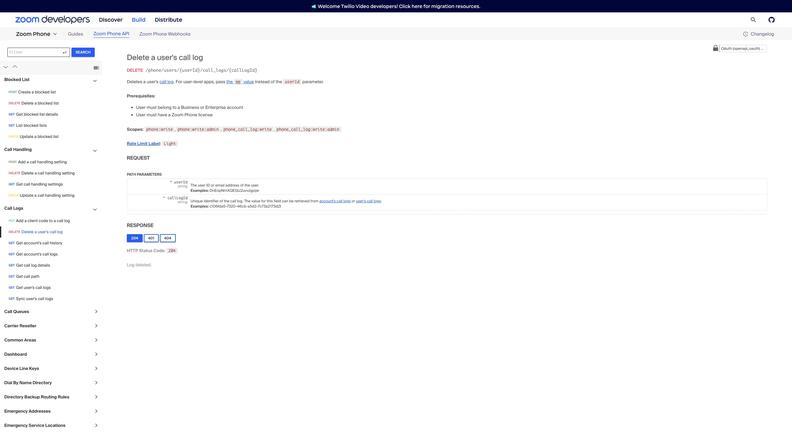 Task type: locate. For each thing, give the bounding box(es) containing it.
204
[[131, 236, 138, 241], [168, 248, 176, 253]]

path parameters
[[127, 172, 162, 177]]

changelog
[[751, 31, 774, 37]]

0 horizontal spatial zoom
[[16, 31, 32, 37]]

3 phone from the left
[[153, 31, 167, 37]]

response
[[127, 222, 154, 229]]

here
[[412, 3, 423, 9]]

zoom developer logo image
[[15, 16, 90, 24]]

204 up http
[[131, 236, 138, 241]]

request
[[127, 155, 150, 161]]

1 zoom from the left
[[16, 31, 32, 37]]

search image
[[751, 17, 756, 23]]

down image
[[53, 32, 57, 36]]

2 phone from the left
[[107, 31, 121, 37]]

for
[[424, 3, 430, 9]]

guides
[[68, 31, 83, 37]]

changelog link
[[744, 31, 774, 37]]

2 horizontal spatial zoom
[[140, 31, 152, 37]]

phone left down image
[[33, 31, 50, 37]]

click
[[399, 3, 411, 9]]

3 zoom from the left
[[140, 31, 152, 37]]

phone left api
[[107, 31, 121, 37]]

1 horizontal spatial 204
[[168, 248, 176, 253]]

2 zoom from the left
[[93, 31, 106, 37]]

status
[[139, 248, 153, 253]]

204 inside button
[[131, 236, 138, 241]]

204 inside http status code : 204
[[168, 248, 176, 253]]

phone left the webhooks
[[153, 31, 167, 37]]

zoom inside zoom phone api link
[[93, 31, 106, 37]]

history image
[[744, 32, 748, 37]]

deleted.
[[136, 262, 152, 268]]

code
[[153, 248, 164, 253]]

zoom
[[16, 31, 32, 37], [93, 31, 106, 37], [140, 31, 152, 37]]

github image
[[769, 17, 775, 23], [769, 17, 775, 23]]

phone for zoom phone webhooks
[[153, 31, 167, 37]]

1 vertical spatial 204
[[168, 248, 176, 253]]

welcome twilio video developers! click here for migration resources. link
[[306, 3, 487, 9]]

2 horizontal spatial phone
[[153, 31, 167, 37]]

1 phone from the left
[[33, 31, 50, 37]]

zoom phone webhooks
[[140, 31, 191, 37]]

1 horizontal spatial phone
[[107, 31, 121, 37]]

0 horizontal spatial phone
[[33, 31, 50, 37]]

phone
[[33, 31, 50, 37], [107, 31, 121, 37], [153, 31, 167, 37]]

guides link
[[68, 31, 83, 38]]

401 button
[[144, 234, 159, 242]]

zoom phone
[[16, 31, 50, 37]]

phone for zoom phone
[[33, 31, 50, 37]]

0 horizontal spatial 204
[[131, 236, 138, 241]]

404
[[164, 236, 171, 241]]

204 right the :
[[168, 248, 176, 253]]

zoom for zoom phone
[[16, 31, 32, 37]]

0 vertical spatial 204
[[131, 236, 138, 241]]

zoom inside zoom phone webhooks link
[[140, 31, 152, 37]]

1 horizontal spatial zoom
[[93, 31, 106, 37]]

phone for zoom phone api
[[107, 31, 121, 37]]



Task type: vqa. For each thing, say whether or not it's contained in the screenshot.
Content
no



Task type: describe. For each thing, give the bounding box(es) containing it.
http
[[127, 248, 138, 253]]

developers!
[[370, 3, 398, 9]]

log
[[127, 262, 135, 268]]

404 button
[[160, 234, 176, 242]]

401
[[148, 236, 154, 241]]

path
[[127, 172, 136, 177]]

parameters
[[137, 172, 162, 177]]

204 button
[[127, 234, 143, 242]]

api
[[122, 31, 129, 37]]

migration
[[431, 3, 455, 9]]

notification image
[[312, 4, 316, 9]]

video
[[356, 3, 369, 9]]

log deleted.
[[127, 262, 152, 268]]

zoom phone api
[[93, 31, 129, 37]]

resources.
[[456, 3, 481, 9]]

webhooks
[[168, 31, 191, 37]]

zoom phone api link
[[93, 30, 129, 38]]

:
[[164, 248, 166, 253]]

http status code : 204
[[127, 248, 176, 253]]

twilio
[[341, 3, 355, 9]]

zoom phone webhooks link
[[140, 31, 191, 38]]

welcome twilio video developers! click here for migration resources.
[[318, 3, 481, 9]]

welcome
[[318, 3, 340, 9]]

history image
[[744, 32, 751, 37]]

zoom for zoom phone api
[[93, 31, 106, 37]]

notification image
[[312, 4, 318, 9]]

zoom for zoom phone webhooks
[[140, 31, 152, 37]]

search image
[[751, 17, 756, 23]]



